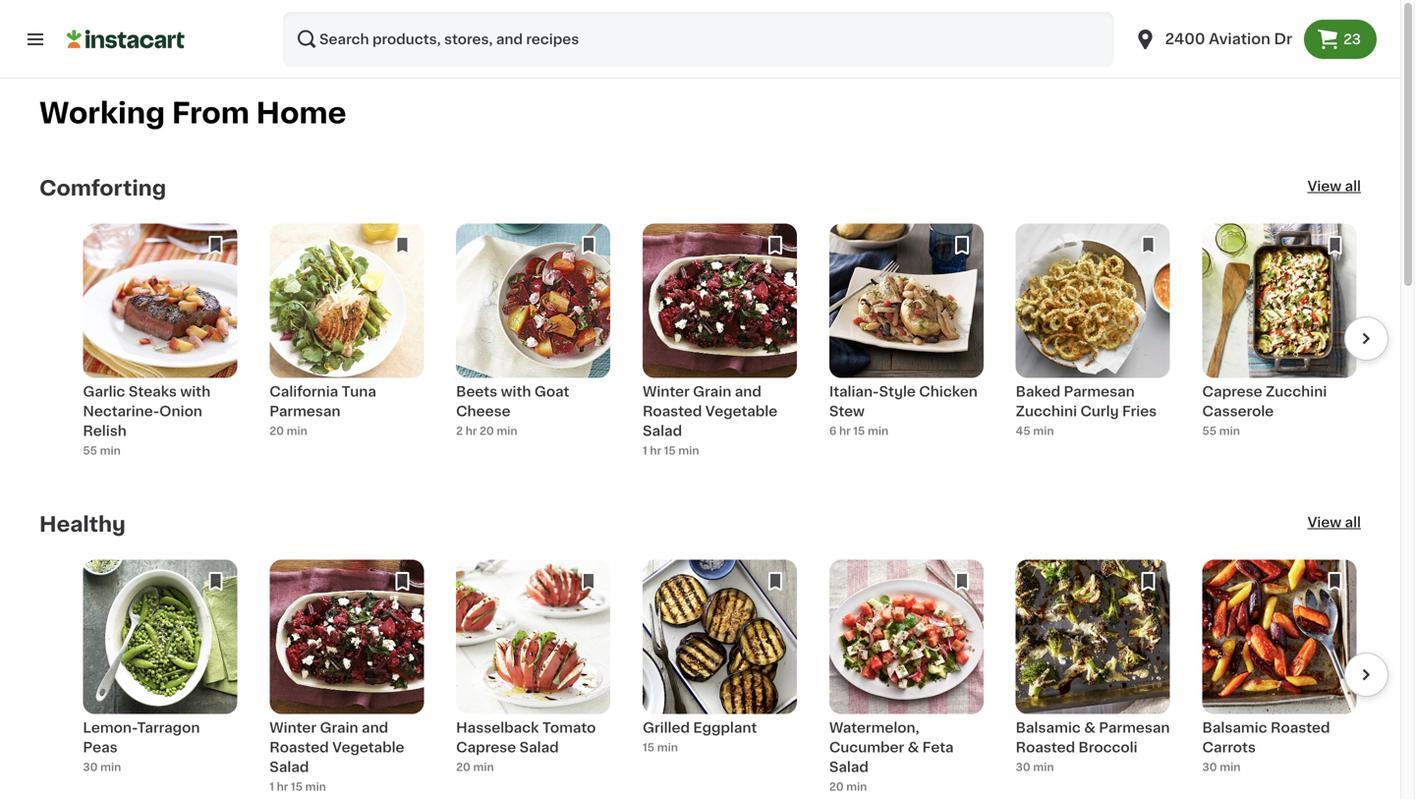 Task type: locate. For each thing, give the bounding box(es) containing it.
20
[[270, 426, 284, 437], [480, 426, 494, 437], [456, 762, 471, 773], [830, 782, 844, 792]]

0 horizontal spatial winter grain and roasted vegetable salad
[[270, 721, 405, 774]]

30 min for lemon-tarragon peas
[[83, 762, 121, 773]]

0 horizontal spatial 1 hr 15 min
[[270, 782, 326, 792]]

20 min for watermelon, cucumber & feta salad
[[830, 782, 867, 792]]

balsamic for balsamic roasted carrots
[[1203, 721, 1268, 735]]

0 horizontal spatial with
[[180, 385, 211, 399]]

20 down cucumber at the bottom
[[830, 782, 844, 792]]

30 min down peas
[[83, 762, 121, 773]]

1 30 from the left
[[83, 762, 98, 773]]

2400 aviation dr button
[[1134, 12, 1293, 67]]

2 view from the top
[[1308, 516, 1342, 529]]

comforting
[[39, 178, 166, 199]]

0 vertical spatial 1
[[643, 445, 648, 456]]

55 down the casserole
[[1203, 426, 1217, 437]]

0 vertical spatial all
[[1345, 179, 1362, 193]]

2 30 min from the left
[[1016, 762, 1054, 773]]

1 horizontal spatial 30
[[1016, 762, 1031, 773]]

0 horizontal spatial 1
[[270, 782, 274, 792]]

parmesan for balsamic & parmesan roasted broccoli
[[1099, 721, 1170, 735]]

min for grilled eggplant
[[657, 742, 678, 753]]

1 vertical spatial zucchini
[[1016, 404, 1078, 418]]

1 horizontal spatial 1
[[643, 445, 648, 456]]

watermelon,
[[830, 721, 920, 735]]

recipe card group containing baked parmesan zucchini curly fries
[[1016, 224, 1171, 465]]

1 vertical spatial 1 hr 15 min
[[270, 782, 326, 792]]

1 horizontal spatial zucchini
[[1266, 385, 1328, 399]]

1 vertical spatial 20 min
[[456, 762, 494, 773]]

55 for garlic steaks with nectarine-onion relish
[[83, 445, 97, 456]]

1 horizontal spatial and
[[735, 385, 762, 399]]

30
[[83, 762, 98, 773], [1016, 762, 1031, 773], [1203, 762, 1218, 773]]

55 for caprese zucchini casserole
[[1203, 426, 1217, 437]]

parmesan up the broccoli
[[1099, 721, 1170, 735]]

1 balsamic from the left
[[1016, 721, 1081, 735]]

all for healthy
[[1345, 516, 1362, 529]]

1 horizontal spatial with
[[501, 385, 531, 399]]

0 vertical spatial &
[[1085, 721, 1096, 735]]

30 min down carrots
[[1203, 762, 1241, 773]]

all
[[1345, 179, 1362, 193], [1345, 516, 1362, 529]]

and
[[735, 385, 762, 399], [362, 721, 389, 735]]

parmesan inside "balsamic & parmesan roasted broccoli"
[[1099, 721, 1170, 735]]

winter grain and roasted vegetable salad
[[643, 385, 778, 438], [270, 721, 405, 774]]

30 down "balsamic & parmesan roasted broccoli"
[[1016, 762, 1031, 773]]

& left feta
[[908, 741, 920, 754]]

steaks
[[129, 385, 177, 399]]

lemon-
[[83, 721, 137, 735]]

30 min
[[83, 762, 121, 773], [1016, 762, 1054, 773], [1203, 762, 1241, 773]]

1 vertical spatial view
[[1308, 516, 1342, 529]]

15
[[854, 426, 865, 437], [664, 445, 676, 456], [643, 742, 655, 753], [291, 782, 303, 792]]

1 horizontal spatial 55
[[1203, 426, 1217, 437]]

0 horizontal spatial caprese
[[456, 741, 516, 754]]

20 min down california
[[270, 426, 307, 437]]

zucchini up the casserole
[[1266, 385, 1328, 399]]

1 vertical spatial &
[[908, 741, 920, 754]]

1 vertical spatial parmesan
[[270, 404, 341, 418]]

1 vertical spatial 55
[[83, 445, 97, 456]]

1 horizontal spatial winter
[[643, 385, 690, 399]]

1 horizontal spatial 1 hr 15 min
[[643, 445, 700, 456]]

balsamic & parmesan roasted broccoli
[[1016, 721, 1170, 754]]

30 min down "balsamic & parmesan roasted broccoli"
[[1016, 762, 1054, 773]]

30 down peas
[[83, 762, 98, 773]]

parmesan down california
[[270, 404, 341, 418]]

0 horizontal spatial 55 min
[[83, 445, 121, 456]]

45 min
[[1016, 426, 1054, 437]]

23
[[1344, 32, 1362, 46]]

6
[[830, 426, 837, 437]]

3 30 from the left
[[1203, 762, 1218, 773]]

0 horizontal spatial vegetable
[[332, 741, 405, 754]]

parmesan up curly on the right of the page
[[1064, 385, 1135, 399]]

parmesan for california tuna parmesan
[[270, 404, 341, 418]]

1 30 min from the left
[[83, 762, 121, 773]]

1 item carousel region from the top
[[39, 224, 1389, 465]]

0 vertical spatial view
[[1308, 179, 1342, 193]]

grilled eggplant
[[643, 721, 757, 735]]

0 vertical spatial winter grain and roasted vegetable salad
[[643, 385, 778, 438]]

hr
[[466, 426, 477, 437], [840, 426, 851, 437], [650, 445, 662, 456], [277, 782, 288, 792]]

1 vertical spatial winter grain and roasted vegetable salad
[[270, 721, 405, 774]]

dr
[[1275, 32, 1293, 46]]

beets
[[456, 385, 498, 399]]

min for watermelon, cucumber & feta salad
[[847, 782, 867, 792]]

parmesan
[[1064, 385, 1135, 399], [270, 404, 341, 418], [1099, 721, 1170, 735]]

20 for watermelon, cucumber & feta salad
[[830, 782, 844, 792]]

view all link
[[1308, 176, 1362, 200], [1308, 513, 1362, 536]]

2
[[456, 426, 463, 437]]

2 vertical spatial parmesan
[[1099, 721, 1170, 735]]

roasted inside balsamic roasted carrots
[[1271, 721, 1331, 735]]

1 horizontal spatial 55 min
[[1203, 426, 1241, 437]]

vegetable
[[706, 404, 778, 418], [332, 741, 405, 754]]

min for balsamic roasted carrots
[[1220, 762, 1241, 773]]

item carousel region containing garlic steaks with nectarine-onion relish
[[39, 224, 1389, 465]]

watermelon, cucumber & feta salad
[[830, 721, 954, 774]]

1 horizontal spatial balsamic
[[1203, 721, 1268, 735]]

view all
[[1308, 179, 1362, 193], [1308, 516, 1362, 529]]

with
[[180, 385, 211, 399], [501, 385, 531, 399]]

2 item carousel region from the top
[[39, 560, 1389, 799]]

30 min for balsamic & parmesan roasted broccoli
[[1016, 762, 1054, 773]]

1 vertical spatial winter
[[270, 721, 317, 735]]

1 horizontal spatial grain
[[693, 385, 732, 399]]

0 horizontal spatial winter
[[270, 721, 317, 735]]

all for comforting
[[1345, 179, 1362, 193]]

balsamic up carrots
[[1203, 721, 1268, 735]]

1 hr 15 min
[[643, 445, 700, 456], [270, 782, 326, 792]]

broccoli
[[1079, 741, 1138, 754]]

view for healthy
[[1308, 516, 1342, 529]]

None search field
[[283, 12, 1115, 67]]

with up onion
[[180, 385, 211, 399]]

3 30 min from the left
[[1203, 762, 1241, 773]]

1 vertical spatial vegetable
[[332, 741, 405, 754]]

stew
[[830, 404, 865, 418]]

1 vertical spatial 55 min
[[83, 445, 121, 456]]

salad inside hasselback tomato caprese salad
[[520, 741, 559, 754]]

1 view all from the top
[[1308, 179, 1362, 193]]

55 down relish
[[83, 445, 97, 456]]

2 all from the top
[[1345, 516, 1362, 529]]

1 vertical spatial all
[[1345, 516, 1362, 529]]

0 vertical spatial winter
[[643, 385, 690, 399]]

1 vertical spatial and
[[362, 721, 389, 735]]

roasted
[[643, 404, 702, 418], [1271, 721, 1331, 735], [270, 741, 329, 754], [1016, 741, 1076, 754]]

parmesan inside baked parmesan zucchini curly fries
[[1064, 385, 1135, 399]]

caprese up the casserole
[[1203, 385, 1263, 399]]

1 vertical spatial view all link
[[1308, 513, 1362, 536]]

0 vertical spatial view all link
[[1308, 176, 1362, 200]]

view all link for comforting
[[1308, 176, 1362, 200]]

zucchini down baked
[[1016, 404, 1078, 418]]

item carousel region containing lemon-tarragon peas
[[39, 560, 1389, 799]]

20 min for hasselback tomato caprese salad
[[456, 762, 494, 773]]

1 horizontal spatial 30 min
[[1016, 762, 1054, 773]]

0 vertical spatial 55
[[1203, 426, 1217, 437]]

20 down california
[[270, 426, 284, 437]]

salad
[[643, 424, 682, 438], [520, 741, 559, 754], [270, 760, 309, 774], [830, 760, 869, 774]]

Search field
[[283, 12, 1115, 67]]

&
[[1085, 721, 1096, 735], [908, 741, 920, 754]]

beets with goat cheese
[[456, 385, 570, 418]]

0 vertical spatial 1 hr 15 min
[[643, 445, 700, 456]]

grain
[[693, 385, 732, 399], [320, 721, 358, 735]]

0 horizontal spatial balsamic
[[1016, 721, 1081, 735]]

1 all from the top
[[1345, 179, 1362, 193]]

2 balsamic from the left
[[1203, 721, 1268, 735]]

1 horizontal spatial vegetable
[[706, 404, 778, 418]]

min for hasselback tomato caprese salad
[[473, 762, 494, 773]]

0 horizontal spatial 20 min
[[270, 426, 307, 437]]

caprese
[[1203, 385, 1263, 399], [456, 741, 516, 754]]

20 min
[[270, 426, 307, 437], [456, 762, 494, 773], [830, 782, 867, 792]]

1 vertical spatial item carousel region
[[39, 560, 1389, 799]]

2 view all from the top
[[1308, 516, 1362, 529]]

with left goat
[[501, 385, 531, 399]]

0 vertical spatial item carousel region
[[39, 224, 1389, 465]]

20 for california tuna parmesan
[[270, 426, 284, 437]]

recipe card group containing lemon-tarragon peas
[[83, 560, 237, 799]]

0 vertical spatial parmesan
[[1064, 385, 1135, 399]]

view
[[1308, 179, 1342, 193], [1308, 516, 1342, 529]]

0 vertical spatial view all
[[1308, 179, 1362, 193]]

balsamic roasted carrots
[[1203, 721, 1331, 754]]

1 vertical spatial caprese
[[456, 741, 516, 754]]

caprese zucchini casserole
[[1203, 385, 1328, 418]]

0 horizontal spatial 30
[[83, 762, 98, 773]]

recipe card group containing beets with goat cheese
[[456, 224, 611, 465]]

55 min down the casserole
[[1203, 426, 1241, 437]]

balsamic up the broccoli
[[1016, 721, 1081, 735]]

1 horizontal spatial caprese
[[1203, 385, 1263, 399]]

55 min for garlic steaks with nectarine-onion relish
[[83, 445, 121, 456]]

0 horizontal spatial 30 min
[[83, 762, 121, 773]]

2 vertical spatial 20 min
[[830, 782, 867, 792]]

30 down carrots
[[1203, 762, 1218, 773]]

1
[[643, 445, 648, 456], [270, 782, 274, 792]]

2 30 from the left
[[1016, 762, 1031, 773]]

1 view all link from the top
[[1308, 176, 1362, 200]]

aviation
[[1209, 32, 1271, 46]]

2 horizontal spatial 30 min
[[1203, 762, 1241, 773]]

peas
[[83, 741, 118, 754]]

30 for balsamic roasted carrots
[[1203, 762, 1218, 773]]

2 view all link from the top
[[1308, 513, 1362, 536]]

balsamic
[[1016, 721, 1081, 735], [1203, 721, 1268, 735]]

1 horizontal spatial 20 min
[[456, 762, 494, 773]]

zucchini
[[1266, 385, 1328, 399], [1016, 404, 1078, 418]]

min for lemon-tarragon peas
[[100, 762, 121, 773]]

1 vertical spatial grain
[[320, 721, 358, 735]]

roasted inside "balsamic & parmesan roasted broccoli"
[[1016, 741, 1076, 754]]

2 with from the left
[[501, 385, 531, 399]]

caprese down hasselback in the bottom of the page
[[456, 741, 516, 754]]

item carousel region
[[39, 224, 1389, 465], [39, 560, 1389, 799]]

20 min down cucumber at the bottom
[[830, 782, 867, 792]]

15 min
[[643, 742, 678, 753]]

garlic steaks with nectarine-onion relish
[[83, 385, 211, 438]]

20 min down hasselback in the bottom of the page
[[456, 762, 494, 773]]

0 horizontal spatial &
[[908, 741, 920, 754]]

55 min
[[1203, 426, 1241, 437], [83, 445, 121, 456]]

& inside watermelon, cucumber & feta salad
[[908, 741, 920, 754]]

0 horizontal spatial 55
[[83, 445, 97, 456]]

cucumber
[[830, 741, 905, 754]]

55
[[1203, 426, 1217, 437], [83, 445, 97, 456]]

0 vertical spatial 20 min
[[270, 426, 307, 437]]

curly
[[1081, 404, 1119, 418]]

parmesan inside california tuna parmesan
[[270, 404, 341, 418]]

0 vertical spatial caprese
[[1203, 385, 1263, 399]]

2 horizontal spatial 20 min
[[830, 782, 867, 792]]

0 vertical spatial zucchini
[[1266, 385, 1328, 399]]

20 down hasselback in the bottom of the page
[[456, 762, 471, 773]]

1 horizontal spatial &
[[1085, 721, 1096, 735]]

1 vertical spatial 1
[[270, 782, 274, 792]]

0 horizontal spatial zucchini
[[1016, 404, 1078, 418]]

recipe card group containing caprese zucchini casserole
[[1203, 224, 1357, 465]]

healthy
[[39, 514, 126, 535]]

0 horizontal spatial grain
[[320, 721, 358, 735]]

& up the broccoli
[[1085, 721, 1096, 735]]

min
[[287, 426, 307, 437], [497, 426, 518, 437], [868, 426, 889, 437], [1034, 426, 1054, 437], [1220, 426, 1241, 437], [100, 445, 121, 456], [679, 445, 700, 456], [657, 742, 678, 753], [100, 762, 121, 773], [473, 762, 494, 773], [1034, 762, 1054, 773], [1220, 762, 1241, 773], [305, 782, 326, 792], [847, 782, 867, 792]]

hasselback tomato caprese salad
[[456, 721, 596, 754]]

55 min down relish
[[83, 445, 121, 456]]

winter
[[643, 385, 690, 399], [270, 721, 317, 735]]

balsamic inside "balsamic & parmesan roasted broccoli"
[[1016, 721, 1081, 735]]

recipe card group
[[83, 224, 237, 465], [270, 224, 424, 465], [456, 224, 611, 465], [643, 224, 797, 465], [830, 224, 984, 465], [1016, 224, 1171, 465], [1203, 224, 1357, 465], [83, 560, 237, 799], [270, 560, 424, 799], [456, 560, 611, 799], [643, 560, 797, 799], [830, 560, 984, 799], [1016, 560, 1171, 799], [1203, 560, 1357, 799]]

2400 aviation dr
[[1166, 32, 1293, 46]]

1 view from the top
[[1308, 179, 1342, 193]]

balsamic inside balsamic roasted carrots
[[1203, 721, 1268, 735]]

1 vertical spatial view all
[[1308, 516, 1362, 529]]

1 with from the left
[[180, 385, 211, 399]]

item carousel region for healthy
[[39, 560, 1389, 799]]

2 horizontal spatial 30
[[1203, 762, 1218, 773]]

italian-style chicken stew
[[830, 385, 978, 418]]

0 vertical spatial 55 min
[[1203, 426, 1241, 437]]

view all for comforting
[[1308, 179, 1362, 193]]



Task type: describe. For each thing, give the bounding box(es) containing it.
view all link for healthy
[[1308, 513, 1362, 536]]

recipe card group containing balsamic & parmesan roasted broccoli
[[1016, 560, 1171, 799]]

1 horizontal spatial winter grain and roasted vegetable salad
[[643, 385, 778, 438]]

20 min for california tuna parmesan
[[270, 426, 307, 437]]

recipe card group containing hasselback tomato caprese salad
[[456, 560, 611, 799]]

2400 aviation dr button
[[1122, 12, 1305, 67]]

style
[[879, 385, 916, 399]]

min for garlic steaks with nectarine-onion relish
[[100, 445, 121, 456]]

0 horizontal spatial and
[[362, 721, 389, 735]]

view for comforting
[[1308, 179, 1342, 193]]

from
[[172, 99, 250, 127]]

min for balsamic & parmesan roasted broccoli
[[1034, 762, 1054, 773]]

onion
[[159, 404, 202, 418]]

min for baked parmesan zucchini curly fries
[[1034, 426, 1054, 437]]

with inside garlic steaks with nectarine-onion relish
[[180, 385, 211, 399]]

recipe card group containing garlic steaks with nectarine-onion relish
[[83, 224, 237, 465]]

salad inside watermelon, cucumber & feta salad
[[830, 760, 869, 774]]

30 for lemon-tarragon peas
[[83, 762, 98, 773]]

fries
[[1123, 404, 1157, 418]]

working from home
[[39, 99, 346, 127]]

nectarine-
[[83, 404, 159, 418]]

min for california tuna parmesan
[[287, 426, 307, 437]]

2400
[[1166, 32, 1206, 46]]

garlic
[[83, 385, 125, 399]]

55 min for caprese zucchini casserole
[[1203, 426, 1241, 437]]

tuna
[[342, 385, 376, 399]]

tomato
[[543, 721, 596, 735]]

lemon-tarragon peas
[[83, 721, 200, 754]]

23 button
[[1305, 20, 1377, 59]]

20 for hasselback tomato caprese salad
[[456, 762, 471, 773]]

& inside "balsamic & parmesan roasted broccoli"
[[1085, 721, 1096, 735]]

20 down "cheese"
[[480, 426, 494, 437]]

carrots
[[1203, 741, 1256, 754]]

recipe card group containing italian-style chicken stew
[[830, 224, 984, 465]]

instacart logo image
[[67, 28, 185, 51]]

recipe card group containing balsamic roasted carrots
[[1203, 560, 1357, 799]]

relish
[[83, 424, 127, 438]]

california tuna parmesan
[[270, 385, 376, 418]]

home
[[256, 99, 346, 127]]

casserole
[[1203, 404, 1274, 418]]

zucchini inside baked parmesan zucchini curly fries
[[1016, 404, 1078, 418]]

0 vertical spatial grain
[[693, 385, 732, 399]]

eggplant
[[693, 721, 757, 735]]

recipe card group containing grilled eggplant
[[643, 560, 797, 799]]

balsamic for balsamic & parmesan roasted broccoli
[[1016, 721, 1081, 735]]

feta
[[923, 741, 954, 754]]

tarragon
[[137, 721, 200, 735]]

6 hr 15 min
[[830, 426, 889, 437]]

recipe card group containing california tuna parmesan
[[270, 224, 424, 465]]

view all for healthy
[[1308, 516, 1362, 529]]

0 vertical spatial vegetable
[[706, 404, 778, 418]]

cheese
[[456, 404, 511, 418]]

30 for balsamic & parmesan roasted broccoli
[[1016, 762, 1031, 773]]

hasselback
[[456, 721, 539, 735]]

caprese inside hasselback tomato caprese salad
[[456, 741, 516, 754]]

working
[[39, 99, 165, 127]]

caprese inside caprese zucchini casserole
[[1203, 385, 1263, 399]]

item carousel region for comforting
[[39, 224, 1389, 465]]

with inside beets with goat cheese
[[501, 385, 531, 399]]

min for caprese zucchini casserole
[[1220, 426, 1241, 437]]

0 vertical spatial and
[[735, 385, 762, 399]]

30 min for balsamic roasted carrots
[[1203, 762, 1241, 773]]

baked parmesan zucchini curly fries
[[1016, 385, 1157, 418]]

california
[[270, 385, 338, 399]]

zucchini inside caprese zucchini casserole
[[1266, 385, 1328, 399]]

baked
[[1016, 385, 1061, 399]]

goat
[[535, 385, 570, 399]]

2 hr 20 min
[[456, 426, 518, 437]]

chicken
[[920, 385, 978, 399]]

45
[[1016, 426, 1031, 437]]

recipe card group containing watermelon, cucumber & feta salad
[[830, 560, 984, 799]]

italian-
[[830, 385, 879, 399]]

grilled
[[643, 721, 690, 735]]



Task type: vqa. For each thing, say whether or not it's contained in the screenshot.
first the $ from the left
no



